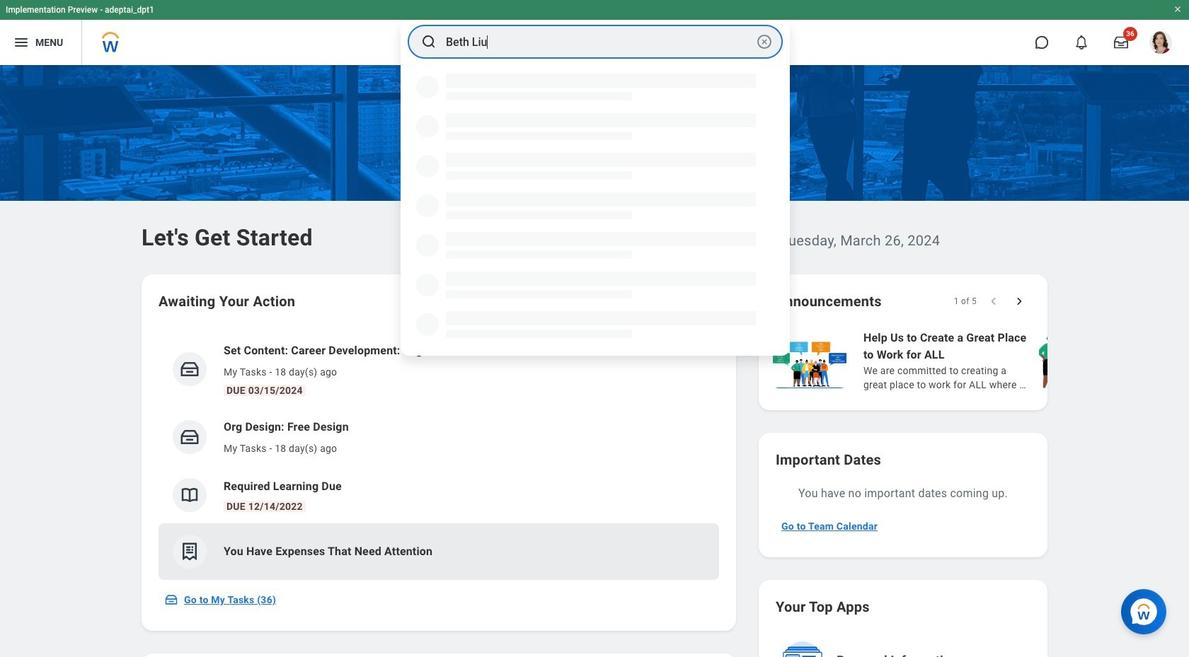 Task type: vqa. For each thing, say whether or not it's contained in the screenshot.
EMPLOYEE CHANGES THAT IMPACT PAYROLL Element
no



Task type: locate. For each thing, give the bounding box(es) containing it.
inbox image
[[179, 359, 200, 380], [179, 427, 200, 448]]

status
[[954, 296, 977, 307]]

profile logan mcneil image
[[1150, 31, 1173, 57]]

1 horizontal spatial list
[[771, 329, 1190, 394]]

x circle image
[[756, 33, 773, 50]]

list item
[[159, 524, 720, 581]]

None search field
[[401, 21, 790, 356]]

0 vertical spatial inbox image
[[179, 359, 200, 380]]

close environment banner image
[[1174, 5, 1183, 13]]

inbox large image
[[1115, 35, 1129, 50]]

notifications large image
[[1075, 35, 1089, 50]]

dashboard expenses image
[[179, 542, 200, 563]]

banner
[[0, 0, 1190, 65]]

justify image
[[13, 34, 30, 51]]

book open image
[[179, 485, 200, 506]]

list
[[771, 329, 1190, 394], [159, 331, 720, 581]]

main content
[[0, 65, 1190, 658]]

1 vertical spatial inbox image
[[179, 427, 200, 448]]



Task type: describe. For each thing, give the bounding box(es) containing it.
0 horizontal spatial list
[[159, 331, 720, 581]]

inbox image
[[164, 593, 178, 608]]

1 inbox image from the top
[[179, 359, 200, 380]]

2 inbox image from the top
[[179, 427, 200, 448]]

chevron left small image
[[987, 295, 1001, 309]]

chevron right small image
[[1013, 295, 1027, 309]]

Search Workday  search field
[[446, 26, 754, 57]]

search image
[[421, 33, 438, 50]]



